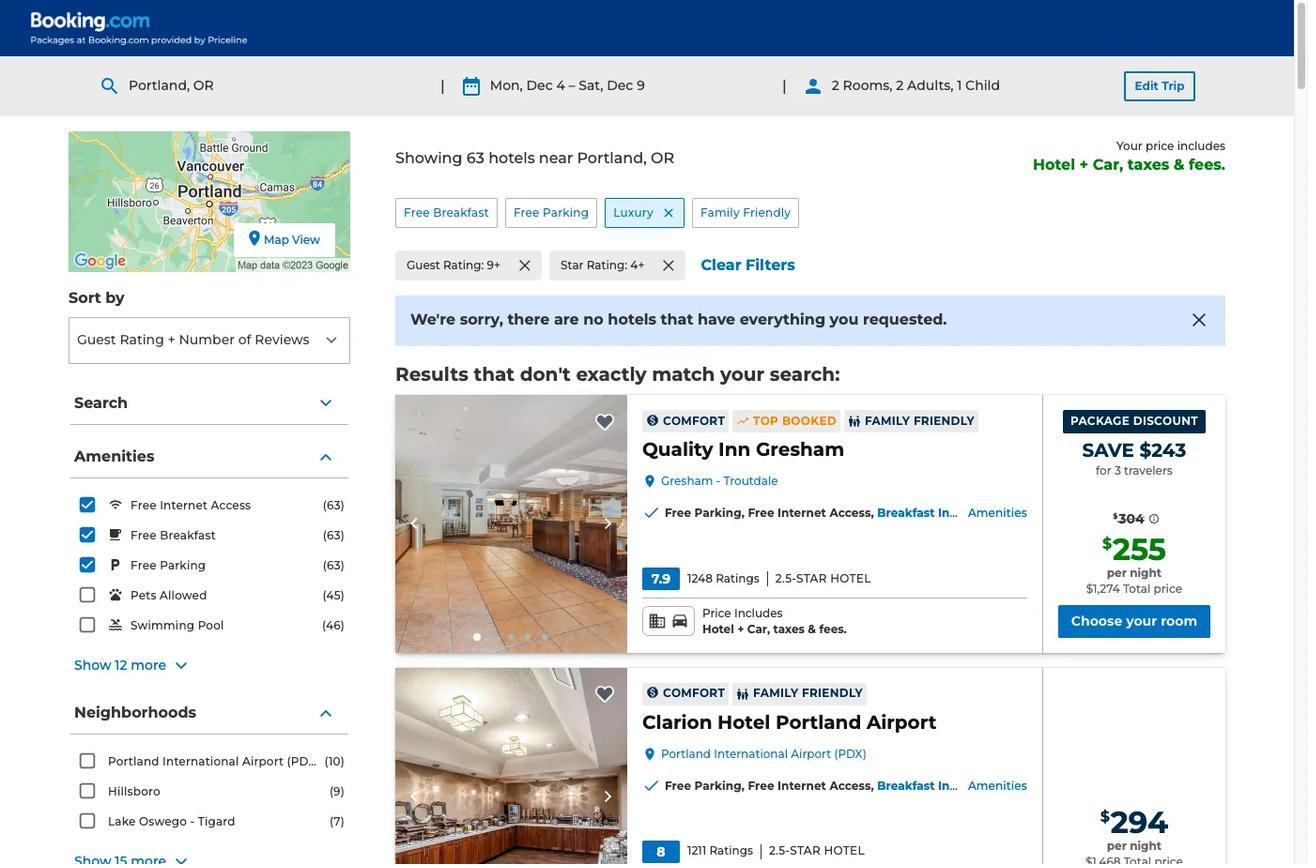 Task type: locate. For each thing, give the bounding box(es) containing it.
family up clear
[[701, 205, 740, 220]]

hotels right no
[[608, 311, 656, 329]]

(45)
[[323, 589, 345, 603]]

1 horizontal spatial guest
[[407, 259, 440, 273]]

ratings for 7.9
[[716, 572, 760, 586]]

guest up we're
[[407, 259, 440, 273]]

1 horizontal spatial dec
[[607, 77, 633, 94]]

gresham down top booked
[[756, 439, 844, 461]]

0 vertical spatial 2.5-star hotel
[[776, 572, 871, 586]]

hotels right 63
[[488, 150, 535, 168]]

results that don't exactly match your search:
[[395, 364, 840, 386]]

you
[[830, 311, 859, 329]]

car,
[[1093, 156, 1123, 174], [747, 623, 770, 637]]

0 vertical spatial ratings
[[716, 572, 760, 586]]

star
[[561, 259, 584, 273], [796, 572, 827, 586], [790, 845, 821, 859]]

international down clarion hotel portland airport
[[714, 747, 788, 761]]

comfort up quality
[[663, 414, 725, 428]]

1 vertical spatial your
[[1126, 613, 1157, 630]]

2 vertical spatial +
[[737, 623, 744, 637]]

1 photo carousel region from the top
[[395, 396, 627, 653]]

& inside your price includes hotel + car, taxes & fees.
[[1174, 156, 1185, 174]]

car, down your
[[1093, 156, 1123, 174]]

near
[[539, 150, 573, 168]]

1 vertical spatial -
[[190, 815, 195, 829]]

free down troutdale
[[748, 506, 774, 520]]

internet down portland international airport (pdx)
[[778, 779, 826, 793]]

allowed
[[160, 589, 207, 603]]

package
[[1071, 414, 1130, 428]]

$ inside $ 304
[[1113, 512, 1118, 521]]

0 horizontal spatial that
[[474, 364, 515, 386]]

0 horizontal spatial or
[[193, 77, 214, 94]]

1 vertical spatial or
[[651, 150, 674, 168]]

2 horizontal spatial +
[[1080, 156, 1089, 174]]

that left don't
[[474, 364, 515, 386]]

0 horizontal spatial international
[[163, 755, 239, 769]]

free
[[404, 205, 430, 220], [514, 205, 540, 220], [131, 499, 157, 513], [665, 506, 691, 520], [748, 506, 774, 520], [131, 529, 157, 543], [131, 559, 157, 573], [665, 779, 691, 793], [748, 779, 774, 793]]

1 parking, from the top
[[695, 506, 745, 520]]

your price includes hotel + car, taxes & fees.
[[1033, 139, 1226, 174]]

0 vertical spatial included
[[938, 506, 991, 520]]

(pdx) for portland international airport (pdx)
[[834, 747, 867, 761]]

taxes down includes
[[773, 623, 805, 637]]

1 horizontal spatial taxes
[[1128, 156, 1170, 174]]

2.5-star hotel
[[776, 572, 871, 586], [769, 845, 865, 859]]

parking, for 294
[[695, 779, 745, 793]]

included
[[938, 506, 991, 520], [938, 779, 991, 793]]

0 vertical spatial fees.
[[1189, 156, 1226, 174]]

night for 255
[[1130, 566, 1162, 581]]

1 horizontal spatial family
[[753, 687, 799, 701]]

portland, or
[[129, 77, 214, 94]]

1 | from the left
[[440, 77, 445, 95]]

amenities button
[[70, 437, 348, 479]]

star up price includes hotel + car, taxes & fees.
[[796, 572, 827, 586]]

1 dec from the left
[[526, 77, 553, 94]]

parking down near at the top of page
[[543, 205, 589, 220]]

airport for portland international airport (pdx)
[[791, 747, 831, 761]]

0 vertical spatial guest
[[407, 259, 440, 273]]

1 horizontal spatial airport
[[791, 747, 831, 761]]

international for portland international airport (pdx) (10)
[[163, 755, 239, 769]]

don't
[[520, 364, 571, 386]]

0 vertical spatial that
[[661, 311, 693, 329]]

(9)
[[330, 785, 345, 799]]

show 12 more button
[[74, 656, 345, 678]]

$ for 304
[[1113, 512, 1118, 521]]

filters
[[746, 256, 795, 274]]

1 breakfast image from the top
[[395, 396, 627, 653]]

0 horizontal spatial portland
[[108, 755, 159, 769]]

0 horizontal spatial &
[[808, 623, 816, 637]]

, for 294
[[871, 779, 874, 793]]

0 vertical spatial free parking, free internet access , breakfast included
[[665, 506, 991, 520]]

2 | from the left
[[782, 77, 787, 95]]

guest inside dropdown button
[[77, 332, 116, 348]]

1 vertical spatial night
[[1130, 839, 1162, 853]]

ratings right 1211
[[709, 845, 753, 859]]

breakfast
[[433, 205, 489, 220], [877, 506, 935, 520], [160, 529, 216, 543], [877, 779, 935, 793]]

parking
[[543, 205, 589, 220], [160, 559, 206, 573]]

free breakfast down free internet access
[[131, 529, 216, 543]]

2
[[832, 77, 839, 94], [896, 77, 904, 94]]

free parking
[[514, 205, 589, 220], [131, 559, 206, 573]]

1 included from the top
[[938, 506, 991, 520]]

2 vertical spatial family
[[753, 687, 799, 701]]

0 horizontal spatial airport
[[242, 755, 284, 769]]

1 free parking, free internet access , breakfast included from the top
[[665, 506, 991, 520]]

includes
[[1177, 139, 1226, 153]]

2 vertical spatial $
[[1100, 808, 1110, 826]]

access for 294
[[830, 779, 871, 793]]

0 vertical spatial night
[[1130, 566, 1162, 581]]

taxes
[[1128, 156, 1170, 174], [773, 623, 805, 637]]

portland up hillsboro
[[108, 755, 159, 769]]

0 horizontal spatial free parking
[[131, 559, 206, 573]]

(46)
[[322, 619, 345, 633]]

per for 255
[[1107, 566, 1127, 581]]

1 vertical spatial that
[[474, 364, 515, 386]]

photo carousel region
[[395, 396, 627, 653], [395, 668, 627, 865]]

1 vertical spatial per
[[1107, 839, 1127, 853]]

1 vertical spatial ,
[[871, 779, 874, 793]]

quality inn gresham element
[[642, 437, 844, 463]]

0 vertical spatial parking,
[[695, 506, 745, 520]]

0 vertical spatial ,
[[871, 506, 874, 520]]

1 horizontal spatial friendly
[[802, 687, 863, 701]]

taxes inside your price includes hotel + car, taxes & fees.
[[1128, 156, 1170, 174]]

2.5-star hotel for 8
[[769, 845, 865, 859]]

1 horizontal spatial international
[[714, 747, 788, 761]]

dec left 9
[[607, 77, 633, 94]]

, for for 3 travelers
[[871, 506, 874, 520]]

1 vertical spatial car,
[[747, 623, 770, 637]]

map view
[[264, 233, 320, 247]]

$ left 255
[[1102, 535, 1112, 553]]

airport
[[867, 712, 937, 734], [791, 747, 831, 761], [242, 755, 284, 769]]

2 included from the top
[[938, 779, 991, 793]]

portland up portland international airport (pdx)
[[776, 712, 861, 734]]

2.5- right 1211 ratings
[[769, 845, 790, 859]]

comfort up clarion
[[663, 687, 725, 701]]

we're sorry, there are no hotels that have everything you requested.
[[410, 311, 947, 329]]

star rating: 4+
[[561, 259, 645, 273]]

parking, down the "gresham - troutdale"
[[695, 506, 745, 520]]

fees. inside your price includes hotel + car, taxes & fees.
[[1189, 156, 1226, 174]]

1 night from the top
[[1130, 566, 1162, 581]]

internet down troutdale
[[778, 506, 826, 520]]

guest down sort by
[[77, 332, 116, 348]]

free down free internet access
[[131, 529, 157, 543]]

night inside $ 255 per night $1,274 total price
[[1130, 566, 1162, 581]]

guest rating + number of reviews button
[[69, 317, 350, 364]]

top
[[753, 414, 779, 428]]

free parking, free internet access , breakfast included down portland international airport (pdx)
[[665, 779, 991, 793]]

1 vertical spatial portland,
[[577, 150, 647, 168]]

- left tigard
[[190, 815, 195, 829]]

1 vertical spatial (63)
[[323, 529, 345, 543]]

0 vertical spatial 2.5-
[[776, 572, 796, 586]]

2.5-
[[776, 572, 796, 586], [769, 845, 790, 859]]

0 vertical spatial your
[[720, 364, 765, 386]]

3
[[1115, 464, 1121, 478]]

0 horizontal spatial rating:
[[443, 259, 484, 273]]

guest inside button
[[407, 259, 440, 273]]

1 , from the top
[[871, 506, 874, 520]]

dec left 4
[[526, 77, 553, 94]]

1 vertical spatial gresham
[[661, 474, 713, 489]]

gresham down quality
[[661, 474, 713, 489]]

$ inside $ 255 per night $1,274 total price
[[1102, 535, 1112, 553]]

parking,
[[695, 506, 745, 520], [695, 779, 745, 793]]

free down the "gresham - troutdale"
[[665, 506, 691, 520]]

free up pets
[[131, 559, 157, 573]]

2 breakfast image from the top
[[395, 668, 627, 865]]

portland down clarion
[[661, 747, 711, 761]]

0 vertical spatial star
[[561, 259, 584, 273]]

per inside $ 255 per night $1,274 total price
[[1107, 566, 1127, 581]]

pets
[[131, 589, 157, 603]]

$ left the 294
[[1100, 808, 1110, 826]]

0 horizontal spatial |
[[440, 77, 445, 95]]

your up "top"
[[720, 364, 765, 386]]

2 2 from the left
[[896, 77, 904, 94]]

1 vertical spatial parking,
[[695, 779, 745, 793]]

comfort for 294
[[663, 687, 725, 701]]

0 vertical spatial $
[[1113, 512, 1118, 521]]

1 horizontal spatial &
[[1174, 156, 1185, 174]]

night inside $ 294 per night
[[1130, 839, 1162, 853]]

free breakfast up guest rating: 9+
[[404, 205, 489, 220]]

(7)
[[330, 815, 345, 829]]

2 rating: from the left
[[587, 259, 627, 273]]

star inside star rating: 4+ button
[[561, 259, 584, 273]]

304
[[1119, 511, 1144, 528]]

free parking, free internet access , breakfast included for for 3 travelers
[[665, 506, 991, 520]]

or up luxury
[[651, 150, 674, 168]]

2 vertical spatial amenities
[[968, 779, 1027, 793]]

0 vertical spatial car,
[[1093, 156, 1123, 174]]

0 vertical spatial +
[[1080, 156, 1089, 174]]

portland, down booking.com packages image
[[129, 77, 190, 94]]

2.5-star hotel for 7.9
[[776, 572, 871, 586]]

1 per from the top
[[1107, 566, 1127, 581]]

neighborhoods button
[[70, 693, 348, 735]]

0 vertical spatial price
[[1146, 139, 1174, 153]]

2 night from the top
[[1130, 839, 1162, 853]]

portland,
[[129, 77, 190, 94], [577, 150, 647, 168]]

family up clarion hotel portland airport
[[753, 687, 799, 701]]

free parking, free internet access , breakfast included down troutdale
[[665, 506, 991, 520]]

1 vertical spatial photo carousel region
[[395, 668, 627, 865]]

lake oswego - tigard
[[108, 815, 235, 829]]

0 vertical spatial gresham
[[756, 439, 844, 461]]

star rating: 4+ button
[[549, 251, 686, 281]]

international down neighborhoods dropdown button at the bottom of the page
[[163, 755, 239, 769]]

1 horizontal spatial (pdx)
[[834, 747, 867, 761]]

rating: left 4+
[[587, 259, 627, 273]]

1 vertical spatial free parking
[[131, 559, 206, 573]]

mon,
[[490, 77, 523, 94]]

rating: left "9+"
[[443, 259, 484, 273]]

1 horizontal spatial your
[[1126, 613, 1157, 630]]

1 (63) from the top
[[323, 499, 345, 513]]

1 vertical spatial included
[[938, 779, 991, 793]]

photo carousel region for 294
[[395, 668, 627, 865]]

fees.
[[1189, 156, 1226, 174], [819, 623, 847, 637]]

1 horizontal spatial or
[[651, 150, 674, 168]]

(pdx) down clarion hotel portland airport
[[834, 747, 867, 761]]

parking up allowed
[[160, 559, 206, 573]]

edit trip
[[1135, 79, 1185, 93]]

clarion
[[642, 712, 712, 734]]

of
[[238, 332, 251, 348]]

friendly
[[743, 205, 791, 220], [914, 414, 975, 428], [802, 687, 863, 701]]

0 vertical spatial hotels
[[488, 150, 535, 168]]

free down showing
[[404, 205, 430, 220]]

- left troutdale
[[716, 474, 721, 489]]

price right your
[[1146, 139, 1174, 153]]

$ inside $ 294 per night
[[1100, 808, 1110, 826]]

edit
[[1135, 79, 1159, 93]]

guest for guest rating: 9+
[[407, 259, 440, 273]]

breakfast image
[[395, 396, 627, 653], [395, 668, 627, 865]]

go to image #4 image
[[525, 635, 531, 640]]

show
[[74, 658, 111, 674]]

parking, down portland international airport (pdx)
[[695, 779, 745, 793]]

2 left rooms,
[[832, 77, 839, 94]]

1 vertical spatial taxes
[[773, 623, 805, 637]]

2 free parking, free internet access , breakfast included from the top
[[665, 779, 991, 793]]

0 vertical spatial taxes
[[1128, 156, 1170, 174]]

+ inside dropdown button
[[168, 332, 175, 348]]

rating: for 9+
[[443, 259, 484, 273]]

2 (63) from the top
[[323, 529, 345, 543]]

0 vertical spatial portland,
[[129, 77, 190, 94]]

free internet access
[[131, 499, 251, 513]]

2 photo carousel region from the top
[[395, 668, 627, 865]]

0 horizontal spatial dec
[[526, 77, 553, 94]]

1 vertical spatial 2.5-star hotel
[[769, 845, 865, 859]]

0 horizontal spatial hotels
[[488, 150, 535, 168]]

family right booked
[[865, 414, 910, 428]]

free parking up the 'pets allowed'
[[131, 559, 206, 573]]

neighborhoods
[[74, 704, 196, 722]]

go to image #3 image
[[509, 635, 514, 640]]

that left 'have'
[[661, 311, 693, 329]]

1 horizontal spatial parking
[[543, 205, 589, 220]]

or down booking.com packages image
[[193, 77, 214, 94]]

1 horizontal spatial car,
[[1093, 156, 1123, 174]]

internet down amenities dropdown button
[[160, 499, 208, 513]]

0 horizontal spatial (pdx)
[[287, 755, 320, 769]]

per
[[1107, 566, 1127, 581], [1107, 839, 1127, 853]]

go to image #1 image
[[474, 634, 481, 641]]

| left mon,
[[440, 77, 445, 95]]

0 horizontal spatial fees.
[[819, 623, 847, 637]]

0 vertical spatial (63)
[[323, 499, 345, 513]]

1 horizontal spatial 2
[[896, 77, 904, 94]]

2 per from the top
[[1107, 839, 1127, 853]]

1 rating: from the left
[[443, 259, 484, 273]]

ratings right 1248
[[716, 572, 760, 586]]

9
[[637, 77, 645, 94]]

car, down includes
[[747, 623, 770, 637]]

1 vertical spatial price
[[1154, 582, 1182, 596]]

0 vertical spatial amenities
[[74, 448, 154, 466]]

family friendly
[[701, 205, 791, 220], [865, 414, 975, 428], [753, 687, 863, 701]]

free down showing 63 hotels near portland, or
[[514, 205, 540, 220]]

0 horizontal spatial free breakfast
[[131, 529, 216, 543]]

internet
[[160, 499, 208, 513], [778, 506, 826, 520], [778, 779, 826, 793]]

star for 7.9
[[796, 572, 827, 586]]

amenities for for 3 travelers
[[968, 506, 1027, 520]]

choose your room button
[[1058, 606, 1211, 638]]

& inside price includes hotel + car, taxes & fees.
[[808, 623, 816, 637]]

0 horizontal spatial car,
[[747, 623, 770, 637]]

1 vertical spatial guest
[[77, 332, 116, 348]]

1 vertical spatial free parking, free internet access , breakfast included
[[665, 779, 991, 793]]

are
[[554, 311, 579, 329]]

free parking down near at the top of page
[[514, 205, 589, 220]]

1 vertical spatial +
[[168, 332, 175, 348]]

2 vertical spatial star
[[790, 845, 821, 859]]

star right 1211 ratings
[[790, 845, 821, 859]]

clear
[[701, 256, 741, 274]]

go to image #5 image
[[542, 635, 548, 640]]

portland
[[776, 712, 861, 734], [661, 747, 711, 761], [108, 755, 159, 769]]

your down total
[[1126, 613, 1157, 630]]

1248 ratings
[[687, 572, 760, 586]]

edit trip button
[[1124, 71, 1195, 101]]

access
[[211, 499, 251, 513], [830, 506, 871, 520], [830, 779, 871, 793]]

1 vertical spatial friendly
[[914, 414, 975, 428]]

travelers
[[1124, 464, 1173, 478]]

$1,274
[[1086, 582, 1120, 596]]

price inside $ 255 per night $1,274 total price
[[1154, 582, 1182, 596]]

star up are
[[561, 259, 584, 273]]

2 comfort from the top
[[663, 687, 725, 701]]

2 , from the top
[[871, 779, 874, 793]]

3 (63) from the top
[[323, 559, 345, 573]]

2 left adults,
[[896, 77, 904, 94]]

2 rooms, 2 adults, 1 child
[[832, 77, 1000, 94]]

$ left 304
[[1113, 512, 1118, 521]]

choose your room
[[1071, 613, 1198, 630]]

star for 8
[[790, 845, 821, 859]]

+ inside your price includes hotel + car, taxes & fees.
[[1080, 156, 1089, 174]]

search:
[[770, 364, 840, 386]]

per inside $ 294 per night
[[1107, 839, 1127, 853]]

1 vertical spatial 2.5-
[[769, 845, 790, 859]]

car, inside price includes hotel + car, taxes & fees.
[[747, 623, 770, 637]]

1 comfort from the top
[[663, 414, 725, 428]]

0 vertical spatial photo carousel region
[[395, 396, 627, 653]]

taxes down your
[[1128, 156, 1170, 174]]

| left rooms,
[[782, 77, 787, 95]]

free parking, free internet access , breakfast included for 294
[[665, 779, 991, 793]]

(pdx) left (10)
[[287, 755, 320, 769]]

portland, right near at the top of page
[[577, 150, 647, 168]]

2.5- for 8
[[769, 845, 790, 859]]

1 vertical spatial ratings
[[709, 845, 753, 859]]

gresham
[[756, 439, 844, 461], [661, 474, 713, 489]]

price right total
[[1154, 582, 1182, 596]]

1 horizontal spatial +
[[737, 623, 744, 637]]

breakfast image for 294
[[395, 668, 627, 865]]

2 parking, from the top
[[695, 779, 745, 793]]

1 horizontal spatial rating:
[[587, 259, 627, 273]]

car, inside your price includes hotel + car, taxes & fees.
[[1093, 156, 1123, 174]]

2.5- up price includes hotel + car, taxes & fees.
[[776, 572, 796, 586]]

included for 294
[[938, 779, 991, 793]]

guest
[[407, 259, 440, 273], [77, 332, 116, 348]]



Task type: describe. For each thing, give the bounding box(es) containing it.
night for 294
[[1130, 839, 1162, 853]]

4+
[[630, 259, 645, 273]]

no
[[583, 311, 604, 329]]

for 3 travelers
[[1096, 464, 1173, 478]]

12
[[115, 658, 127, 674]]

(pdx) for portland international airport (pdx) (10)
[[287, 755, 320, 769]]

1 2 from the left
[[832, 77, 839, 94]]

amenities for 294
[[968, 779, 1027, 793]]

breakfast image for for 3 travelers
[[395, 396, 627, 653]]

$ for 255
[[1102, 535, 1112, 553]]

2 vertical spatial friendly
[[802, 687, 863, 701]]

63
[[467, 150, 484, 168]]

(63) for free breakfast
[[323, 529, 345, 543]]

adults,
[[907, 77, 954, 94]]

portland international airport (pdx)
[[661, 747, 867, 761]]

fees. inside price includes hotel + car, taxes & fees.
[[819, 623, 847, 637]]

1 vertical spatial family friendly
[[865, 414, 975, 428]]

price
[[702, 607, 731, 621]]

| for 2 rooms, 2 adults, 1 child
[[782, 77, 787, 95]]

search button
[[70, 383, 348, 425]]

per for 294
[[1107, 839, 1127, 853]]

show 12 more
[[74, 658, 166, 674]]

pool
[[198, 619, 224, 633]]

included for for 3 travelers
[[938, 506, 991, 520]]

free down clarion
[[665, 779, 691, 793]]

save $243
[[1082, 439, 1186, 462]]

go to image #2 image
[[492, 635, 497, 640]]

(63) for free internet access
[[323, 499, 345, 513]]

1 vertical spatial parking
[[160, 559, 206, 573]]

your inside 'button'
[[1126, 613, 1157, 630]]

comfort for for 3 travelers
[[663, 414, 725, 428]]

$ for 294
[[1100, 808, 1110, 826]]

save
[[1082, 439, 1134, 462]]

1211
[[687, 845, 706, 859]]

portland for portland international airport (pdx) (10)
[[108, 755, 159, 769]]

portland for portland international airport (pdx)
[[661, 747, 711, 761]]

1211 ratings
[[687, 845, 753, 859]]

4
[[556, 77, 565, 94]]

child
[[965, 77, 1000, 94]]

clear filters button
[[693, 255, 803, 284]]

0 vertical spatial family friendly
[[701, 205, 791, 220]]

showing 63 hotels near portland, or
[[395, 150, 674, 168]]

guest rating: 9+ button
[[395, 251, 542, 281]]

price inside your price includes hotel + car, taxes & fees.
[[1146, 139, 1174, 153]]

2 horizontal spatial airport
[[867, 712, 937, 734]]

0 vertical spatial or
[[193, 77, 214, 94]]

(10)
[[324, 755, 345, 769]]

clarion hotel portland airport
[[642, 712, 937, 734]]

0 horizontal spatial friendly
[[743, 205, 791, 220]]

0 vertical spatial parking
[[543, 205, 589, 220]]

more
[[131, 658, 166, 674]]

top booked
[[753, 414, 837, 428]]

clear filters
[[701, 256, 795, 274]]

2 dec from the left
[[607, 77, 633, 94]]

1 vertical spatial hotels
[[608, 311, 656, 329]]

exactly
[[576, 364, 647, 386]]

airport for portland international airport (pdx) (10)
[[242, 755, 284, 769]]

results
[[395, 364, 468, 386]]

sat,
[[579, 77, 603, 94]]

1248
[[687, 572, 713, 586]]

guest rating + number of reviews
[[77, 332, 310, 348]]

internet for for 3 travelers
[[778, 506, 826, 520]]

gresham - troutdale
[[661, 474, 778, 489]]

by
[[105, 289, 125, 307]]

we're
[[410, 311, 456, 329]]

free down portland international airport (pdx)
[[748, 779, 774, 793]]

your
[[1117, 139, 1143, 153]]

rooms,
[[843, 77, 893, 94]]

swimming pool
[[131, 619, 224, 633]]

sort
[[69, 289, 101, 307]]

view
[[292, 233, 320, 247]]

pets allowed
[[131, 589, 207, 603]]

1 horizontal spatial portland,
[[577, 150, 647, 168]]

9+
[[487, 259, 501, 273]]

2.5- for 7.9
[[776, 572, 796, 586]]

booking.com packages image
[[30, 11, 249, 45]]

1 horizontal spatial free parking
[[514, 205, 589, 220]]

–
[[569, 77, 575, 94]]

rating
[[120, 332, 164, 348]]

for
[[1096, 464, 1112, 478]]

sorry,
[[460, 311, 503, 329]]

294
[[1111, 805, 1168, 841]]

clarion hotel portland airport element
[[642, 710, 937, 736]]

quality
[[642, 439, 713, 461]]

mon, dec 4 – sat, dec 9
[[490, 77, 645, 94]]

ratings for 8
[[709, 845, 753, 859]]

access for for 3 travelers
[[830, 506, 871, 520]]

255
[[1113, 532, 1166, 568]]

2 horizontal spatial friendly
[[914, 414, 975, 428]]

sort by
[[69, 289, 125, 307]]

reviews
[[255, 332, 310, 348]]

internet for 294
[[778, 779, 826, 793]]

1 horizontal spatial that
[[661, 311, 693, 329]]

have
[[698, 311, 735, 329]]

total
[[1123, 582, 1151, 596]]

there
[[507, 311, 550, 329]]

1 vertical spatial family
[[865, 414, 910, 428]]

+ inside price includes hotel + car, taxes & fees.
[[737, 623, 744, 637]]

guest rating: 9+
[[407, 259, 501, 273]]

hotel inside your price includes hotel + car, taxes & fees.
[[1033, 156, 1075, 174]]

discount
[[1133, 414, 1198, 428]]

0 horizontal spatial portland,
[[129, 77, 190, 94]]

0 horizontal spatial family
[[701, 205, 740, 220]]

search
[[74, 394, 128, 412]]

photo carousel region for for 3 travelers
[[395, 396, 627, 653]]

taxes inside price includes hotel + car, taxes & fees.
[[773, 623, 805, 637]]

international for portland international airport (pdx)
[[714, 747, 788, 761]]

portland international airport (pdx) (10)
[[108, 755, 345, 769]]

map
[[264, 233, 289, 247]]

luxury
[[613, 205, 654, 220]]

swimming
[[131, 619, 195, 633]]

match
[[652, 364, 715, 386]]

troutdale
[[724, 474, 778, 489]]

1
[[957, 77, 962, 94]]

booked
[[782, 414, 837, 428]]

1 horizontal spatial free breakfast
[[404, 205, 489, 220]]

1 horizontal spatial -
[[716, 474, 721, 489]]

parking, for for 3 travelers
[[695, 506, 745, 520]]

price includes hotel + car, taxes & fees.
[[702, 607, 847, 637]]

2 horizontal spatial portland
[[776, 712, 861, 734]]

rating: for 4+
[[587, 259, 627, 273]]

0 horizontal spatial your
[[720, 364, 765, 386]]

room
[[1161, 613, 1198, 630]]

trip
[[1162, 79, 1185, 93]]

$243
[[1140, 439, 1186, 462]]

inn
[[718, 439, 751, 461]]

number
[[179, 332, 235, 348]]

2 vertical spatial family friendly
[[753, 687, 863, 701]]

oswego
[[139, 815, 187, 829]]

| for mon, dec 4 – sat, dec 9
[[440, 77, 445, 95]]

guest for guest rating + number of reviews
[[77, 332, 116, 348]]

package discount
[[1071, 414, 1198, 428]]

0 horizontal spatial -
[[190, 815, 195, 829]]

free down amenities dropdown button
[[131, 499, 157, 513]]

8
[[657, 844, 665, 861]]

(63) for free parking
[[323, 559, 345, 573]]

includes
[[734, 607, 783, 621]]

hotel inside price includes hotel + car, taxes & fees.
[[702, 623, 734, 637]]

requested.
[[863, 311, 947, 329]]

amenities inside dropdown button
[[74, 448, 154, 466]]



Task type: vqa. For each thing, say whether or not it's contained in the screenshot.


